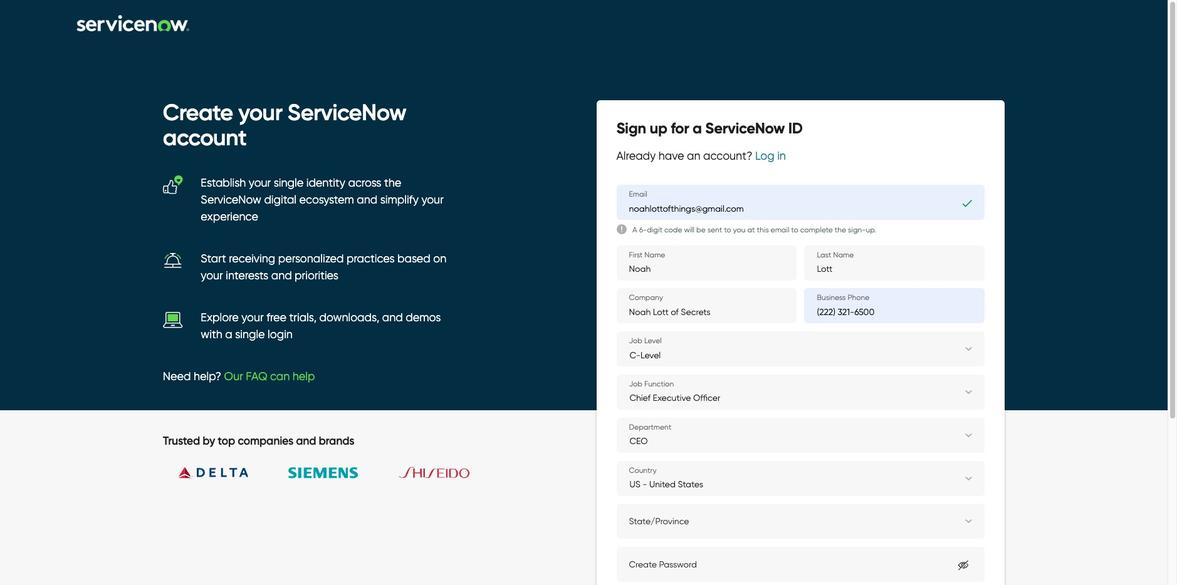 Task type: describe. For each thing, give the bounding box(es) containing it.
single inside explore your free trials, downloads, and demos with a single login
[[235, 328, 265, 342]]

ecosystem
[[299, 193, 354, 207]]

login
[[268, 328, 293, 342]]

free
[[266, 311, 286, 325]]

start
[[201, 252, 226, 266]]

establish your single identity across the servicenow digital ecosystem and simplify your experience
[[201, 176, 444, 224]]

based
[[397, 252, 431, 266]]

with
[[201, 328, 222, 342]]

3 partner image from the left
[[384, 448, 484, 498]]

your inside the start receiving personalized practices based on your interests and priorities
[[201, 269, 223, 283]]

your right simplify
[[421, 193, 444, 207]]

temp image for start
[[163, 251, 183, 271]]

and inside the start receiving personalized practices based on your interests and priorities
[[271, 269, 292, 283]]

priorities
[[295, 269, 338, 283]]

start receiving personalized practices based on your interests and priorities
[[201, 252, 446, 283]]

need help?
[[163, 370, 224, 384]]

temp image for establish
[[163, 175, 183, 195]]

personalized
[[278, 252, 344, 266]]

need
[[163, 370, 191, 384]]



Task type: vqa. For each thing, say whether or not it's contained in the screenshot.
manage log in and verification options for your servicenow account.
no



Task type: locate. For each thing, give the bounding box(es) containing it.
1 horizontal spatial partner image
[[273, 448, 374, 498]]

1 partner image from the left
[[163, 448, 263, 498]]

simplify
[[380, 193, 419, 207]]

digital
[[264, 193, 297, 207]]

0 horizontal spatial and
[[271, 269, 292, 283]]

1 horizontal spatial single
[[274, 176, 304, 190]]

your down start
[[201, 269, 223, 283]]

temp image left start
[[163, 251, 183, 271]]

help?
[[194, 370, 221, 384]]

on
[[433, 252, 446, 266]]

2 vertical spatial and
[[382, 311, 403, 325]]

single up digital on the left top of the page
[[274, 176, 304, 190]]

trials,
[[289, 311, 317, 325]]

1 temp image from the top
[[163, 175, 183, 195]]

1 vertical spatial temp image
[[163, 251, 183, 271]]

downloads,
[[319, 311, 379, 325]]

servicenow
[[201, 193, 261, 207]]

single
[[274, 176, 304, 190], [235, 328, 265, 342]]

1 horizontal spatial and
[[357, 193, 377, 207]]

practices
[[347, 252, 395, 266]]

demos
[[406, 311, 441, 325]]

and down receiving at left top
[[271, 269, 292, 283]]

0 vertical spatial and
[[357, 193, 377, 207]]

your left free
[[241, 311, 264, 325]]

interests
[[226, 269, 268, 283]]

0 horizontal spatial single
[[235, 328, 265, 342]]

temp image
[[163, 310, 183, 330]]

1 vertical spatial single
[[235, 328, 265, 342]]

your up digital on the left top of the page
[[249, 176, 271, 190]]

0 vertical spatial temp image
[[163, 175, 183, 195]]

your
[[249, 176, 271, 190], [421, 193, 444, 207], [201, 269, 223, 283], [241, 311, 264, 325]]

identity
[[306, 176, 345, 190]]

2 horizontal spatial partner image
[[384, 448, 484, 498]]

and
[[357, 193, 377, 207], [271, 269, 292, 283], [382, 311, 403, 325]]

and inside establish your single identity across the servicenow digital ecosystem and simplify your experience
[[357, 193, 377, 207]]

single right a
[[235, 328, 265, 342]]

establish
[[201, 176, 246, 190]]

2 temp image from the top
[[163, 251, 183, 271]]

explore your free trials, downloads, and demos with a single login
[[201, 311, 441, 342]]

temp image left establish
[[163, 175, 183, 195]]

across
[[348, 176, 381, 190]]

and left demos on the left of page
[[382, 311, 403, 325]]

0 horizontal spatial partner image
[[163, 448, 263, 498]]

and down the across
[[357, 193, 377, 207]]

partner image
[[163, 448, 263, 498], [273, 448, 374, 498], [384, 448, 484, 498]]

receiving
[[229, 252, 275, 266]]

your inside explore your free trials, downloads, and demos with a single login
[[241, 311, 264, 325]]

2 horizontal spatial and
[[382, 311, 403, 325]]

single inside establish your single identity across the servicenow digital ecosystem and simplify your experience
[[274, 176, 304, 190]]

the
[[384, 176, 401, 190]]

2 partner image from the left
[[273, 448, 374, 498]]

temp image
[[163, 175, 183, 195], [163, 251, 183, 271]]

0 vertical spatial single
[[274, 176, 304, 190]]

1 vertical spatial and
[[271, 269, 292, 283]]

a
[[225, 328, 232, 342]]

and inside explore your free trials, downloads, and demos with a single login
[[382, 311, 403, 325]]

experience
[[201, 210, 258, 224]]

explore
[[201, 311, 239, 325]]



